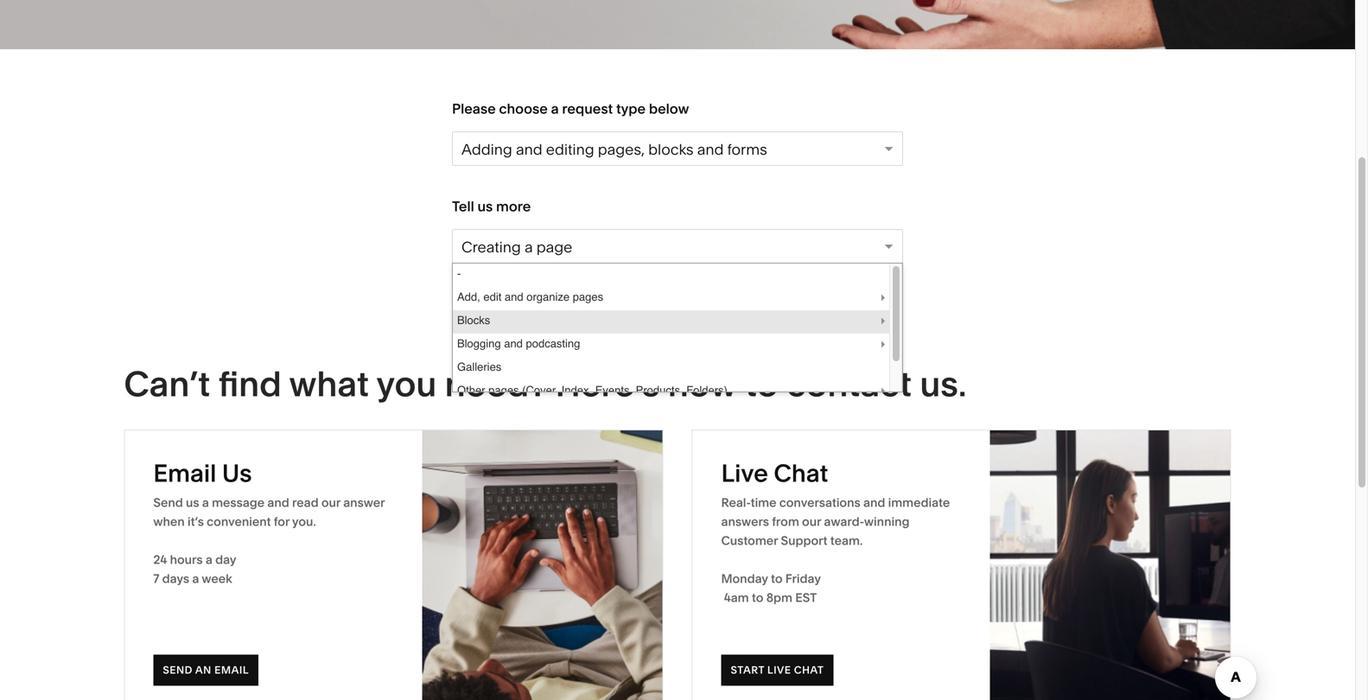 Task type: vqa. For each thing, say whether or not it's contained in the screenshot.
leftmost pages
yes



Task type: describe. For each thing, give the bounding box(es) containing it.
folders)
[[686, 384, 728, 397]]

live
[[721, 459, 768, 488]]

-
[[457, 267, 461, 280]]

us
[[222, 459, 252, 488]]

a left day
[[206, 552, 212, 567]]

24 hours a day 7 days a week
[[153, 552, 236, 586]]

live chat real-time conversations and immediate answers from our award-winning customer support team.
[[721, 459, 950, 548]]

tell us more list box
[[453, 264, 889, 427]]

blogging
[[457, 337, 501, 350]]

can't
[[124, 363, 210, 405]]

below
[[649, 100, 689, 117]]

chat
[[774, 459, 828, 488]]

convenient
[[207, 514, 271, 529]]

and inside option
[[504, 337, 523, 350]]

other pages (cover, index, events, products, folders) option
[[453, 380, 889, 404]]

how
[[668, 363, 737, 405]]

creating
[[462, 238, 521, 256]]

email us send us a message and read our answer when it's convenient for you.
[[153, 459, 385, 529]]

(cover,
[[522, 384, 558, 397]]

organize
[[527, 290, 570, 303]]

and left forms
[[697, 140, 724, 159]]

send an email button
[[153, 655, 258, 686]]

and inside - add, edit and organize pages
[[505, 290, 523, 303]]

0 vertical spatial to
[[745, 363, 778, 405]]

friday
[[785, 571, 821, 586]]

you.
[[292, 514, 316, 529]]

blocks
[[648, 140, 694, 159]]

a inside the creating a page link
[[525, 238, 533, 256]]

7
[[153, 571, 159, 586]]

days
[[162, 571, 189, 586]]

creating a page
[[462, 238, 572, 256]]

you
[[376, 363, 437, 405]]

galleries
[[457, 360, 502, 373]]

4am
[[724, 590, 749, 605]]

real-
[[721, 495, 751, 510]]

a inside email us send us a message and read our answer when it's convenient for you.
[[202, 495, 209, 510]]

8pm
[[766, 590, 793, 605]]

what
[[289, 363, 369, 405]]

read
[[292, 495, 319, 510]]

contact
[[786, 363, 912, 405]]

pages inside - add, edit and organize pages
[[573, 290, 603, 303]]

start
[[731, 664, 765, 676]]

immediate
[[888, 495, 950, 510]]

24
[[153, 552, 167, 567]]

email
[[153, 459, 216, 488]]

page
[[536, 238, 572, 256]]

choose
[[499, 100, 548, 117]]

hours
[[170, 552, 203, 567]]

and inside "live chat real-time conversations and immediate answers from our award-winning customer support team."
[[863, 495, 885, 510]]

adding
[[462, 140, 512, 159]]

forms
[[727, 140, 767, 159]]

products,
[[636, 384, 683, 397]]

a right choose
[[551, 100, 559, 117]]

a right days
[[192, 571, 199, 586]]

send an email
[[163, 664, 249, 676]]

week
[[202, 571, 232, 586]]

send
[[153, 495, 183, 510]]

it's
[[188, 514, 204, 529]]

monday
[[721, 571, 768, 586]]

award-
[[824, 514, 864, 529]]

from
[[772, 514, 799, 529]]

events,
[[595, 384, 633, 397]]



Task type: locate. For each thing, give the bounding box(es) containing it.
a
[[551, 100, 559, 117], [525, 238, 533, 256], [202, 495, 209, 510], [206, 552, 212, 567], [192, 571, 199, 586]]

here's
[[555, 363, 660, 405]]

request
[[562, 100, 613, 117]]

send
[[163, 664, 193, 676]]

blocks
[[457, 314, 490, 327]]

a up it's
[[202, 495, 209, 510]]

team.
[[830, 533, 863, 548]]

creating a page link
[[452, 229, 903, 264]]

index,
[[562, 384, 592, 397]]

0 horizontal spatial our
[[321, 495, 340, 510]]

to right 4am
[[752, 590, 764, 605]]

and inside email us send us a message and read our answer when it's convenient for you.
[[267, 495, 289, 510]]

type
[[616, 100, 646, 117]]

email
[[214, 664, 249, 676]]

a left page
[[525, 238, 533, 256]]

1 vertical spatial pages
[[488, 384, 519, 397]]

winning
[[864, 514, 910, 529]]

when
[[153, 514, 185, 529]]

blocks option
[[453, 310, 889, 334]]

editing
[[546, 140, 594, 159]]

for
[[274, 514, 290, 529]]

adding and editing pages, blocks and forms
[[462, 140, 767, 159]]

customer
[[721, 533, 778, 548]]

and up winning
[[863, 495, 885, 510]]

our
[[321, 495, 340, 510], [802, 514, 821, 529]]

1 horizontal spatial us
[[478, 198, 493, 215]]

monday to friday 4am to 8pm est
[[721, 571, 821, 605]]

day
[[215, 552, 236, 567]]

find
[[218, 363, 282, 405]]

0 horizontal spatial us
[[186, 495, 199, 510]]

pages right the organize
[[573, 290, 603, 303]]

our inside "live chat real-time conversations and immediate answers from our award-winning customer support team."
[[802, 514, 821, 529]]

us inside email us send us a message and read our answer when it's convenient for you.
[[186, 495, 199, 510]]

please choose a request type below
[[452, 100, 689, 117]]

other
[[457, 384, 485, 397]]

answer
[[343, 495, 385, 510]]

our up support at bottom
[[802, 514, 821, 529]]

to
[[745, 363, 778, 405], [771, 571, 783, 586], [752, 590, 764, 605]]

galleries option
[[453, 357, 889, 380]]

1 horizontal spatial pages
[[573, 290, 603, 303]]

start live chat
[[731, 664, 824, 676]]

2 vertical spatial to
[[752, 590, 764, 605]]

to up 8pm
[[771, 571, 783, 586]]

- add, edit and organize pages
[[457, 267, 603, 303]]

support
[[781, 533, 828, 548]]

to right "folders)"
[[745, 363, 778, 405]]

us up it's
[[186, 495, 199, 510]]

1 vertical spatial to
[[771, 571, 783, 586]]

our right read
[[321, 495, 340, 510]]

and
[[516, 140, 542, 159], [697, 140, 724, 159], [505, 290, 523, 303], [504, 337, 523, 350], [267, 495, 289, 510], [863, 495, 885, 510]]

0 vertical spatial pages
[[573, 290, 603, 303]]

1 vertical spatial our
[[802, 514, 821, 529]]

an
[[195, 664, 212, 676]]

0 vertical spatial us
[[478, 198, 493, 215]]

est
[[795, 590, 817, 605]]

blogging and podcasting option
[[453, 334, 889, 357]]

us right tell
[[478, 198, 493, 215]]

conversations
[[779, 495, 861, 510]]

edit
[[483, 290, 502, 303]]

0 vertical spatial our
[[321, 495, 340, 510]]

pages
[[573, 290, 603, 303], [488, 384, 519, 397]]

chat
[[794, 664, 824, 676]]

live
[[767, 664, 791, 676]]

need?
[[445, 363, 547, 405]]

add,
[[457, 290, 480, 303]]

other pages (cover, index, events, products, folders)
[[457, 384, 728, 397]]

can't find what you need? here's how to contact us.
[[124, 363, 967, 405]]

please
[[452, 100, 496, 117]]

- option
[[453, 264, 889, 287]]

and left 'editing'
[[516, 140, 542, 159]]

us.
[[920, 363, 967, 405]]

our inside email us send us a message and read our answer when it's convenient for you.
[[321, 495, 340, 510]]

pages right other
[[488, 384, 519, 397]]

start live chat button
[[721, 655, 834, 686]]

tell
[[452, 198, 474, 215]]

pages,
[[598, 140, 645, 159]]

tell us more
[[452, 198, 531, 215]]

adding and editing pages, blocks and forms link
[[452, 131, 903, 166]]

answers
[[721, 514, 769, 529]]

pages inside option
[[488, 384, 519, 397]]

us
[[478, 198, 493, 215], [186, 495, 199, 510]]

message
[[212, 495, 265, 510]]

time
[[751, 495, 777, 510]]

podcasting
[[526, 337, 580, 350]]

add, edit and organize pages option
[[453, 287, 889, 310]]

blogging and podcasting
[[457, 337, 580, 350]]

and up for
[[267, 495, 289, 510]]

and right 'blogging'
[[504, 337, 523, 350]]

more
[[496, 198, 531, 215]]

and right edit
[[505, 290, 523, 303]]

0 horizontal spatial pages
[[488, 384, 519, 397]]

1 horizontal spatial our
[[802, 514, 821, 529]]

1 vertical spatial us
[[186, 495, 199, 510]]



